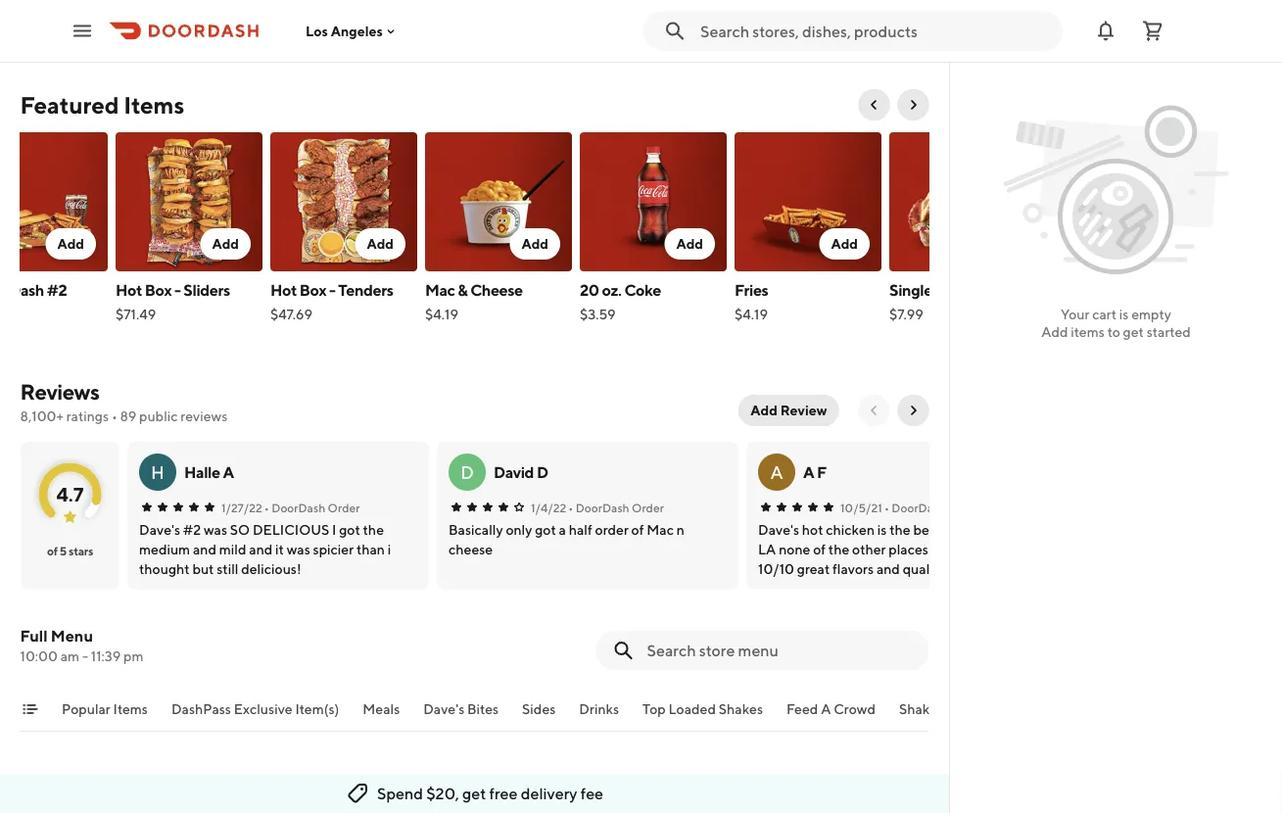 Task type: vqa. For each thing, say whether or not it's contained in the screenshot.
the Chicken within the Grilled Chicken Plate $18.95
no



Task type: locate. For each thing, give the bounding box(es) containing it.
• doordash order
[[264, 501, 359, 514], [568, 501, 664, 514], [884, 501, 980, 514]]

&
[[458, 281, 468, 299]]

2 horizontal spatial doordash
[[891, 501, 945, 514]]

1 shakes from the left
[[718, 701, 763, 717]]

dashpass exclusive item(s)
[[171, 701, 339, 717]]

0 horizontal spatial d
[[460, 461, 473, 482]]

$4.19
[[426, 306, 459, 322], [735, 306, 768, 322]]

cart
[[1092, 306, 1117, 322]]

delivery
[[521, 784, 577, 803]]

- for sliders
[[175, 281, 181, 299]]

mac & cheese $4.19
[[426, 281, 523, 322]]

next button of carousel image
[[906, 97, 921, 113]]

doordash right the 1/4/22
[[575, 501, 629, 514]]

add button for mac & cheese
[[510, 228, 561, 260]]

h
[[150, 461, 164, 482]]

$4.19 down fries
[[735, 306, 768, 322]]

order for h
[[327, 501, 359, 514]]

doordash for a
[[891, 501, 945, 514]]

1 horizontal spatial order
[[631, 501, 664, 514]]

mac
[[426, 281, 455, 299]]

add button for fries
[[820, 228, 870, 260]]

popular
[[61, 701, 110, 717], [20, 773, 94, 798]]

shakes right 'crowd'
[[899, 701, 943, 717]]

2 horizontal spatial order
[[947, 501, 980, 514]]

0 horizontal spatial • doordash order
[[264, 501, 359, 514]]

full menu 10:00 am - 11:39 pm
[[20, 626, 144, 664]]

add review
[[751, 402, 827, 418]]

1 horizontal spatial hot
[[271, 281, 297, 299]]

4.7
[[56, 482, 83, 505]]

fries image
[[735, 132, 882, 271]]

sides
[[522, 701, 555, 717]]

2 horizontal spatial -
[[330, 281, 336, 299]]

shakes right the loaded
[[718, 701, 763, 717]]

0 horizontal spatial -
[[82, 648, 88, 664]]

-
[[175, 281, 181, 299], [330, 281, 336, 299], [82, 648, 88, 664]]

2 doordash from the left
[[575, 501, 629, 514]]

$47.69
[[271, 306, 313, 322]]

1 order from the left
[[327, 501, 359, 514]]

3 • doordash order from the left
[[884, 501, 980, 514]]

0 horizontal spatial shakes
[[718, 701, 763, 717]]

1 horizontal spatial get
[[1123, 324, 1144, 340]]

exclusive
[[233, 701, 292, 717]]

d
[[460, 461, 473, 482], [536, 463, 548, 481]]

1 horizontal spatial $4.19
[[735, 306, 768, 322]]

pm
[[123, 648, 144, 664]]

add review button
[[739, 395, 839, 426]]

top
[[642, 701, 665, 717]]

- for tenders
[[330, 281, 336, 299]]

items down pm
[[113, 701, 147, 717]]

featured
[[20, 91, 119, 119]]

$71.49
[[116, 306, 157, 322]]

mac & cheese image
[[426, 132, 573, 271]]

los
[[306, 23, 328, 39]]

2 • doordash order from the left
[[568, 501, 664, 514]]

box up $47.69 at the top left
[[300, 281, 327, 299]]

89
[[120, 408, 136, 424]]

2 hot from the left
[[271, 281, 297, 299]]

hot up $71.49
[[116, 281, 143, 299]]

a inside button
[[821, 701, 831, 717]]

1 vertical spatial get
[[462, 784, 486, 803]]

- inside hot box - tenders $47.69
[[330, 281, 336, 299]]

reviews 8,100+ ratings • 89 public reviews
[[20, 379, 228, 424]]

doordash for h
[[271, 501, 325, 514]]

items right 'featured'
[[124, 91, 184, 119]]

previous button of carousel image
[[866, 97, 882, 113]]

hot up $47.69 at the top left
[[271, 281, 297, 299]]

0 vertical spatial get
[[1123, 324, 1144, 340]]

0 horizontal spatial doordash
[[271, 501, 325, 514]]

drinks
[[579, 701, 619, 717]]

top loaded shakes button
[[642, 699, 763, 731]]

• right the 1/4/22
[[568, 501, 573, 514]]

• right '1/27/22'
[[264, 501, 269, 514]]

3 doordash from the left
[[891, 501, 945, 514]]

$20,
[[426, 784, 459, 803]]

0 horizontal spatial order
[[327, 501, 359, 514]]

get right to at top right
[[1123, 324, 1144, 340]]

box inside 'hot box - sliders $71.49'
[[145, 281, 172, 299]]

1 • doordash order from the left
[[264, 501, 359, 514]]

hot box - sliders image
[[116, 132, 263, 271]]

items down popular items button
[[98, 773, 151, 798]]

f
[[817, 463, 826, 481]]

0 horizontal spatial $4.19
[[426, 306, 459, 322]]

2 box from the left
[[300, 281, 327, 299]]

previous image
[[866, 403, 882, 418]]

add
[[58, 236, 85, 252], [212, 236, 240, 252], [367, 236, 394, 252], [522, 236, 549, 252], [677, 236, 704, 252], [832, 236, 859, 252], [1042, 324, 1068, 340], [751, 402, 778, 418]]

dave's bites
[[423, 701, 498, 717]]

spend $20, get free delivery fee
[[377, 784, 603, 803]]

add inside button
[[751, 402, 778, 418]]

d left david
[[460, 461, 473, 482]]

full
[[20, 626, 48, 645]]

0 vertical spatial popular items
[[61, 701, 147, 717]]

- right am at the left of the page
[[82, 648, 88, 664]]

box up $71.49
[[145, 281, 172, 299]]

3 order from the left
[[947, 501, 980, 514]]

• doordash order right 10/5/21
[[884, 501, 980, 514]]

popular items down popular items button
[[20, 773, 151, 798]]

reviews
[[20, 379, 99, 405]]

1 box from the left
[[145, 281, 172, 299]]

- left sliders
[[175, 281, 181, 299]]

• right 10/5/21
[[884, 501, 889, 514]]

0 vertical spatial popular
[[61, 701, 110, 717]]

hot inside hot box - tenders $47.69
[[271, 281, 297, 299]]

box
[[145, 281, 172, 299], [300, 281, 327, 299]]

get
[[1123, 324, 1144, 340], [462, 784, 486, 803]]

add for the dave's dash #2 w/drink image
[[58, 236, 85, 252]]

feed a crowd
[[786, 701, 875, 717]]

popular inside popular items button
[[61, 701, 110, 717]]

d right david
[[536, 463, 548, 481]]

0 horizontal spatial hot
[[116, 281, 143, 299]]

items inside featured items heading
[[124, 91, 184, 119]]

• for a
[[884, 501, 889, 514]]

• doordash order right the 1/4/22
[[568, 501, 664, 514]]

started
[[1147, 324, 1191, 340]]

2 horizontal spatial • doordash order
[[884, 501, 980, 514]]

2 $4.19 from the left
[[735, 306, 768, 322]]

box inside hot box - tenders $47.69
[[300, 281, 327, 299]]

hot for hot box - tenders
[[271, 281, 297, 299]]

popular items down 11:39
[[61, 701, 147, 717]]

shakes
[[718, 701, 763, 717], [899, 701, 943, 717]]

hot
[[116, 281, 143, 299], [271, 281, 297, 299]]

1 horizontal spatial • doordash order
[[568, 501, 664, 514]]

1 doordash from the left
[[271, 501, 325, 514]]

notification bell image
[[1094, 19, 1118, 43]]

to
[[1108, 324, 1120, 340]]

single
[[890, 281, 933, 299]]

$4.19 down mac
[[426, 306, 459, 322]]

1 vertical spatial items
[[113, 701, 147, 717]]

8,100+
[[20, 408, 64, 424]]

popular items
[[61, 701, 147, 717], [20, 773, 151, 798]]

top loaded shakes
[[642, 701, 763, 717]]

1 horizontal spatial doordash
[[575, 501, 629, 514]]

popular down show menu categories image
[[20, 773, 94, 798]]

add inside your cart is empty add items to get started
[[1042, 324, 1068, 340]]

fries
[[735, 281, 769, 299]]

doordash
[[271, 501, 325, 514], [575, 501, 629, 514], [891, 501, 945, 514]]

$4.19 inside fries $4.19
[[735, 306, 768, 322]]

get inside your cart is empty add items to get started
[[1123, 324, 1144, 340]]

- left tenders
[[330, 281, 336, 299]]

doordash right '1/27/22'
[[271, 501, 325, 514]]

a right halle
[[222, 463, 233, 481]]

1 hot from the left
[[116, 281, 143, 299]]

doordash right 10/5/21
[[891, 501, 945, 514]]

popular down am at the left of the page
[[61, 701, 110, 717]]

a right feed
[[821, 701, 831, 717]]

1 horizontal spatial shakes
[[899, 701, 943, 717]]

add for mac & cheese image
[[522, 236, 549, 252]]

reviews link
[[20, 379, 99, 405]]

• left 89
[[112, 408, 117, 424]]

get left the free
[[462, 784, 486, 803]]

0 items, open order cart image
[[1141, 19, 1165, 43]]

- inside 'hot box - sliders $71.49'
[[175, 281, 181, 299]]

add for hot box - sliders "image"
[[212, 236, 240, 252]]

crowd
[[833, 701, 875, 717]]

0 horizontal spatial get
[[462, 784, 486, 803]]

dave's bites button
[[423, 699, 498, 731]]

2 order from the left
[[631, 501, 664, 514]]

sides button
[[522, 699, 555, 731]]

items
[[124, 91, 184, 119], [113, 701, 147, 717], [98, 773, 151, 798]]

david
[[493, 463, 533, 481]]

1 horizontal spatial box
[[300, 281, 327, 299]]

featured items
[[20, 91, 184, 119]]

$3.59
[[580, 306, 616, 322]]

items inside popular items button
[[113, 701, 147, 717]]

1 horizontal spatial -
[[175, 281, 181, 299]]

1 $4.19 from the left
[[426, 306, 459, 322]]

1/4/22
[[530, 501, 566, 514]]

hot inside 'hot box - sliders $71.49'
[[116, 281, 143, 299]]

0 vertical spatial items
[[124, 91, 184, 119]]

item(s)
[[295, 701, 339, 717]]

of
[[47, 544, 57, 557]]

1 vertical spatial popular items
[[20, 773, 151, 798]]

shakes inside button
[[718, 701, 763, 717]]

meals button
[[362, 699, 399, 731]]

bites
[[467, 701, 498, 717]]

• doordash order right '1/27/22'
[[264, 501, 359, 514]]

•
[[112, 408, 117, 424], [264, 501, 269, 514], [568, 501, 573, 514], [884, 501, 889, 514]]

0 horizontal spatial box
[[145, 281, 172, 299]]



Task type: describe. For each thing, give the bounding box(es) containing it.
dashpass
[[171, 701, 231, 717]]

1 horizontal spatial d
[[536, 463, 548, 481]]

20 oz. coke image
[[580, 132, 727, 271]]

doordash for d
[[575, 501, 629, 514]]

angeles
[[331, 23, 383, 39]]

dave's dash #2 w/drink image
[[0, 132, 108, 271]]

show menu categories image
[[22, 701, 38, 717]]

5
[[59, 544, 66, 557]]

halle
[[184, 463, 220, 481]]

• doordash order for a
[[884, 501, 980, 514]]

david d
[[493, 463, 548, 481]]

10/5/21
[[840, 501, 882, 514]]

los angeles button
[[306, 23, 399, 39]]

hot box - tenders $47.69
[[271, 281, 394, 322]]

a f
[[803, 463, 826, 481]]

$4.19 inside mac & cheese $4.19
[[426, 306, 459, 322]]

• for h
[[264, 501, 269, 514]]

tenders
[[339, 281, 394, 299]]

am
[[60, 648, 79, 664]]

Store search: begin typing to search for stores available on DoorDash text field
[[700, 20, 1051, 42]]

11:39
[[91, 648, 121, 664]]

- inside full menu 10:00 am - 11:39 pm
[[82, 648, 88, 664]]

public
[[139, 408, 178, 424]]

menu
[[51, 626, 93, 645]]

cheese
[[471, 281, 523, 299]]

fries $4.19
[[735, 281, 769, 322]]

slider
[[936, 281, 976, 299]]

$7.99
[[890, 306, 924, 322]]

sliders
[[184, 281, 230, 299]]

order for d
[[631, 501, 664, 514]]

feed a crowd button
[[786, 699, 875, 731]]

your
[[1061, 306, 1090, 322]]

10:00
[[20, 648, 58, 664]]

popular items button
[[61, 699, 147, 731]]

items
[[1071, 324, 1105, 340]]

your cart is empty add items to get started
[[1042, 306, 1191, 340]]

stars
[[68, 544, 93, 557]]

oz.
[[603, 281, 622, 299]]

Item Search search field
[[647, 640, 913, 661]]

1 vertical spatial popular
[[20, 773, 94, 798]]

drinks button
[[579, 699, 619, 731]]

add button for 20 oz. coke
[[665, 228, 716, 260]]

feed
[[786, 701, 818, 717]]

1/27/22
[[221, 501, 262, 514]]

featured items heading
[[20, 89, 184, 120]]

halle a
[[184, 463, 233, 481]]

• doordash order for h
[[264, 501, 359, 514]]

20 oz. coke $3.59
[[580, 281, 662, 322]]

2 vertical spatial items
[[98, 773, 151, 798]]

loaded
[[668, 701, 716, 717]]

is
[[1119, 306, 1129, 322]]

dashpass exclusive item(s) button
[[171, 699, 339, 731]]

add button for hot box - tenders
[[356, 228, 406, 260]]

fee
[[581, 784, 603, 803]]

spend
[[377, 784, 423, 803]]

20
[[580, 281, 600, 299]]

coke
[[625, 281, 662, 299]]

reviews
[[181, 408, 228, 424]]

empty
[[1132, 306, 1172, 322]]

a left f
[[803, 463, 814, 481]]

box for tenders
[[300, 281, 327, 299]]

• for d
[[568, 501, 573, 514]]

2 shakes from the left
[[899, 701, 943, 717]]

add for "fries" image
[[832, 236, 859, 252]]

hot box - tenders image
[[271, 132, 418, 271]]

hot for hot box - sliders
[[116, 281, 143, 299]]

next image
[[906, 403, 921, 418]]

a left the a f
[[770, 461, 783, 482]]

box for sliders
[[145, 281, 172, 299]]

dave's
[[423, 701, 464, 717]]

shakes button
[[899, 699, 943, 731]]

free
[[489, 784, 518, 803]]

add button for hot box - sliders
[[201, 228, 251, 260]]

single slider $7.99
[[890, 281, 976, 322]]

meals
[[362, 701, 399, 717]]

add for 20 oz. coke 'image'
[[677, 236, 704, 252]]

open menu image
[[71, 19, 94, 43]]

ratings
[[66, 408, 109, 424]]

of 5 stars
[[47, 544, 93, 557]]

add for "hot box - tenders" image
[[367, 236, 394, 252]]

• doordash order for d
[[568, 501, 664, 514]]

los angeles
[[306, 23, 383, 39]]

• inside reviews 8,100+ ratings • 89 public reviews
[[112, 408, 117, 424]]

review
[[780, 402, 827, 418]]

hot box - sliders $71.49
[[116, 281, 230, 322]]

order for a
[[947, 501, 980, 514]]



